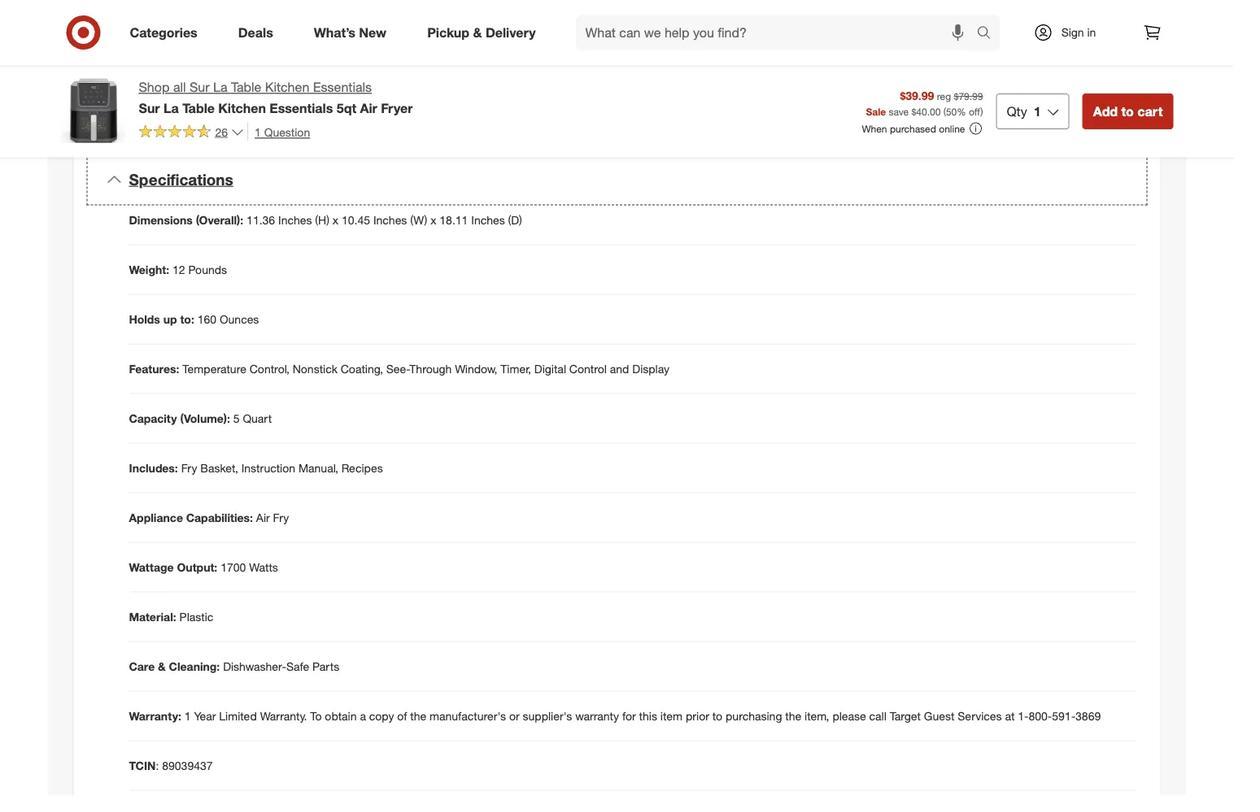 Task type: vqa. For each thing, say whether or not it's contained in the screenshot.
the top Air
yes



Task type: describe. For each thing, give the bounding box(es) containing it.
cart
[[1138, 103, 1163, 119]]

1 for qty
[[1034, 103, 1041, 119]]

digital
[[534, 362, 566, 376]]

specifications button
[[87, 154, 1148, 206]]

check
[[260, 33, 291, 47]]

warranty: 1 year limited warranty. to obtain a copy of the manufacturer's or supplier's warranty for this item prior to purchasing the item, please call target guest services at 1-800-591-3869
[[129, 709, 1101, 724]]

)
[[981, 105, 983, 117]]

purchasing
[[726, 709, 782, 724]]

holds
[[129, 312, 160, 326]]

copy
[[369, 709, 394, 724]]

material:
[[129, 610, 176, 624]]

0 vertical spatial essentials
[[313, 79, 372, 95]]

off inside $39.99 reg $79.99 sale save $ 40.00 ( 50 % off )
[[969, 105, 981, 117]]

(overall):
[[196, 213, 243, 227]]

air inside shop all sur la table kitchen essentials sur la table kitchen essentials 5qt air fryer
[[360, 100, 377, 116]]

item
[[661, 709, 683, 724]]

1 vertical spatial kitchen
[[218, 100, 266, 116]]

1700
[[221, 560, 246, 575]]

control
[[570, 362, 607, 376]]

0 horizontal spatial off
[[198, 56, 212, 70]]

cooking
[[355, 33, 395, 47]]

1 horizontal spatial fry
[[273, 511, 289, 525]]

to
[[310, 709, 322, 724]]

sign in
[[1062, 25, 1096, 39]]

%
[[957, 105, 966, 117]]

$39.99 reg $79.99 sale save $ 40.00 ( 50 % off )
[[866, 88, 983, 117]]

warranty.
[[260, 709, 307, 724]]

dimensions (overall): 11.36 inches (h) x 10.45 inches (w) x 18.11 inches (d)
[[129, 213, 522, 227]]

warranty
[[575, 709, 619, 724]]

0 horizontal spatial sur
[[139, 100, 160, 116]]

0 horizontal spatial table
[[182, 100, 215, 116]]

1-
[[1018, 709, 1029, 724]]

1 question
[[255, 125, 310, 139]]

year
[[194, 709, 216, 724]]

1 horizontal spatial table
[[231, 79, 261, 95]]

when purchased online
[[862, 122, 965, 135]]

specifications
[[129, 170, 233, 189]]

$39.99
[[900, 88, 934, 102]]

features:
[[129, 362, 179, 376]]

shop all sur la table kitchen essentials sur la table kitchen essentials 5qt air fryer
[[139, 79, 413, 116]]

& for care
[[158, 660, 166, 674]]

sign in link
[[1020, 15, 1122, 50]]

large front window to check progress of cooking
[[145, 33, 395, 47]]

5qt inside shop all sur la table kitchen essentials sur la table kitchen essentials 5qt air fryer
[[337, 100, 356, 116]]

in
[[1088, 25, 1096, 39]]

5qt capacity
[[145, 102, 210, 116]]

add to cart button
[[1083, 93, 1174, 129]]

0 vertical spatial of
[[342, 33, 352, 47]]

limited
[[219, 709, 257, 724]]

appliance capabilities: air fry
[[129, 511, 289, 525]]

question
[[264, 125, 310, 139]]

to inside button
[[1122, 103, 1134, 119]]

timer,
[[501, 362, 531, 376]]

search
[[970, 26, 1009, 42]]

pickup & delivery
[[427, 24, 536, 40]]

care
[[129, 660, 155, 674]]

front
[[177, 33, 201, 47]]

26
[[215, 125, 228, 139]]

sign
[[1062, 25, 1084, 39]]

manual,
[[299, 461, 338, 475]]

search button
[[970, 15, 1009, 54]]

(h)
[[315, 213, 330, 227]]

2 x from the left
[[431, 213, 437, 227]]

auto
[[145, 56, 169, 70]]

supplier's
[[523, 709, 572, 724]]

3869
[[1076, 709, 1101, 724]]

40.00
[[917, 105, 941, 117]]

0 vertical spatial to
[[246, 33, 257, 47]]

quart
[[243, 411, 272, 426]]

material: plastic
[[129, 610, 213, 624]]

what's new link
[[300, 15, 407, 50]]

coating,
[[341, 362, 383, 376]]

add
[[1093, 103, 1118, 119]]

display
[[632, 362, 670, 376]]

26 link
[[139, 123, 244, 143]]

(w)
[[410, 213, 427, 227]]

deals
[[238, 24, 273, 40]]

sale
[[866, 105, 886, 117]]

(
[[944, 105, 946, 117]]

basket,
[[200, 461, 238, 475]]

1 x from the left
[[333, 213, 339, 227]]



Task type: locate. For each thing, give the bounding box(es) containing it.
$79.99
[[954, 90, 983, 102]]

2 vertical spatial 1
[[184, 709, 191, 724]]

0 horizontal spatial x
[[333, 213, 339, 227]]

categories link
[[116, 15, 218, 50]]

fryer
[[381, 100, 413, 116]]

to
[[246, 33, 257, 47], [1122, 103, 1134, 119], [713, 709, 723, 724]]

0 horizontal spatial the
[[410, 709, 427, 724]]

essentials up question
[[270, 100, 333, 116]]

progress
[[294, 33, 339, 47]]

kitchen up 26 on the top left of page
[[218, 100, 266, 116]]

all
[[173, 79, 186, 95]]

shop
[[139, 79, 170, 95]]

1 horizontal spatial 1
[[255, 125, 261, 139]]

tcin : 89039437
[[129, 759, 213, 773]]

1 right "qty"
[[1034, 103, 1041, 119]]

0 vertical spatial sur
[[190, 79, 210, 95]]

a
[[360, 709, 366, 724]]

recipes
[[342, 461, 383, 475]]

output:
[[177, 560, 217, 575]]

5qt left fryer
[[337, 100, 356, 116]]

of
[[342, 33, 352, 47], [397, 709, 407, 724]]

this
[[639, 709, 657, 724]]

1 vertical spatial capacity
[[129, 411, 177, 426]]

1 horizontal spatial x
[[431, 213, 437, 227]]

What can we help you find? suggestions appear below search field
[[576, 15, 981, 50]]

1 for warranty:
[[184, 709, 191, 724]]

manufacturer's
[[430, 709, 506, 724]]

sur down shop
[[139, 100, 160, 116]]

watts
[[249, 560, 278, 575]]

deals link
[[224, 15, 294, 50]]

pickup & delivery link
[[413, 15, 556, 50]]

wattage output: 1700 watts
[[129, 560, 278, 575]]

1 horizontal spatial the
[[786, 709, 802, 724]]

0 vertical spatial table
[[231, 79, 261, 95]]

3 inches from the left
[[471, 213, 505, 227]]

12
[[172, 263, 185, 277]]

weight:
[[129, 263, 169, 277]]

fry left basket,
[[181, 461, 197, 475]]

0 horizontal spatial 1
[[184, 709, 191, 724]]

inches left (d)
[[471, 213, 505, 227]]

1 vertical spatial off
[[969, 105, 981, 117]]

table
[[231, 79, 261, 95], [182, 100, 215, 116]]

1 horizontal spatial inches
[[373, 213, 407, 227]]

add to cart
[[1093, 103, 1163, 119]]

0 horizontal spatial of
[[342, 33, 352, 47]]

categories
[[130, 24, 198, 40]]

wattage
[[129, 560, 174, 575]]

x right (w) on the left of page
[[431, 213, 437, 227]]

89039437
[[162, 759, 213, 773]]

& right care
[[158, 660, 166, 674]]

la right all
[[213, 79, 227, 95]]

to right add
[[1122, 103, 1134, 119]]

sur right all
[[190, 79, 210, 95]]

reg
[[937, 90, 951, 102]]

off down front
[[198, 56, 212, 70]]

1 vertical spatial &
[[158, 660, 166, 674]]

5
[[233, 411, 240, 426]]

guest
[[924, 709, 955, 724]]

1 vertical spatial to
[[1122, 103, 1134, 119]]

what's new
[[314, 24, 387, 40]]

of right copy
[[397, 709, 407, 724]]

table up 26 link on the top of the page
[[182, 100, 215, 116]]

0 vertical spatial 1
[[1034, 103, 1041, 119]]

1500w
[[145, 79, 181, 93]]

11.36
[[247, 213, 275, 227]]

the right copy
[[410, 709, 427, 724]]

1
[[1034, 103, 1041, 119], [255, 125, 261, 139], [184, 709, 191, 724]]

1 question link
[[247, 123, 310, 141]]

inches left the (h)
[[278, 213, 312, 227]]

off right the %
[[969, 105, 981, 117]]

1 horizontal spatial air
[[360, 100, 377, 116]]

fry
[[181, 461, 197, 475], [273, 511, 289, 525]]

1 vertical spatial 1
[[255, 125, 261, 139]]

x right the (h)
[[333, 213, 339, 227]]

features: temperature control, nonstick coating, see-through window, timer, digital control and display
[[129, 362, 670, 376]]

up
[[163, 312, 177, 326]]

0 horizontal spatial inches
[[278, 213, 312, 227]]

2 horizontal spatial 1
[[1034, 103, 1041, 119]]

kitchen up question
[[265, 79, 309, 95]]

5qt down shop
[[145, 102, 162, 116]]

to right prior
[[713, 709, 723, 724]]

through
[[410, 362, 452, 376]]

kitchen
[[265, 79, 309, 95], [218, 100, 266, 116]]

1 horizontal spatial of
[[397, 709, 407, 724]]

0 vertical spatial capacity
[[165, 102, 210, 116]]

0 horizontal spatial fry
[[181, 461, 197, 475]]

the
[[410, 709, 427, 724], [786, 709, 802, 724]]

and
[[610, 362, 629, 376]]

air
[[360, 100, 377, 116], [256, 511, 270, 525]]

0 vertical spatial fry
[[181, 461, 197, 475]]

appliance
[[129, 511, 183, 525]]

dimensions
[[129, 213, 193, 227]]

1 left question
[[255, 125, 261, 139]]

0 vertical spatial air
[[360, 100, 377, 116]]

purchased
[[890, 122, 937, 135]]

0 horizontal spatial to
[[246, 33, 257, 47]]

please
[[833, 709, 866, 724]]

capacity up 'includes:'
[[129, 411, 177, 426]]

& right pickup
[[473, 24, 482, 40]]

essentials down progress
[[313, 79, 372, 95]]

1 horizontal spatial off
[[969, 105, 981, 117]]

capacity down all
[[165, 102, 210, 116]]

1 horizontal spatial 5qt
[[337, 100, 356, 116]]

tcin
[[129, 759, 156, 773]]

50
[[946, 105, 957, 117]]

shut-
[[172, 56, 198, 70]]

2 horizontal spatial inches
[[471, 213, 505, 227]]

air right capabilities: on the bottom left
[[256, 511, 270, 525]]

0 horizontal spatial &
[[158, 660, 166, 674]]

0 vertical spatial la
[[213, 79, 227, 95]]

image of sur la table kitchen essentials 5qt air fryer image
[[61, 78, 126, 143]]

1 vertical spatial la
[[164, 100, 179, 116]]

1 vertical spatial sur
[[139, 100, 160, 116]]

see-
[[386, 362, 410, 376]]

care & cleaning: dishwasher-safe parts
[[129, 660, 339, 674]]

1 vertical spatial fry
[[273, 511, 289, 525]]

call
[[870, 709, 887, 724]]

dishwasher-
[[223, 660, 286, 674]]

services
[[958, 709, 1002, 724]]

&
[[473, 24, 482, 40], [158, 660, 166, 674]]

0 vertical spatial kitchen
[[265, 79, 309, 95]]

temperature
[[182, 362, 246, 376]]

1 horizontal spatial la
[[213, 79, 227, 95]]

air left fryer
[[360, 100, 377, 116]]

prior
[[686, 709, 709, 724]]

safe
[[286, 660, 309, 674]]

(volume):
[[180, 411, 230, 426]]

sur
[[190, 79, 210, 95], [139, 100, 160, 116]]

18.11
[[440, 213, 468, 227]]

1 horizontal spatial to
[[713, 709, 723, 724]]

1 vertical spatial essentials
[[270, 100, 333, 116]]

1 horizontal spatial &
[[473, 24, 482, 40]]

& for pickup
[[473, 24, 482, 40]]

item,
[[805, 709, 830, 724]]

1 the from the left
[[410, 709, 427, 724]]

2 horizontal spatial to
[[1122, 103, 1134, 119]]

0 vertical spatial off
[[198, 56, 212, 70]]

1 vertical spatial of
[[397, 709, 407, 724]]

or
[[509, 709, 520, 724]]

1 vertical spatial table
[[182, 100, 215, 116]]

what's
[[314, 24, 356, 40]]

0 horizontal spatial la
[[164, 100, 179, 116]]

inches left (w) on the left of page
[[373, 213, 407, 227]]

large
[[145, 33, 174, 47]]

1 vertical spatial air
[[256, 511, 270, 525]]

target
[[890, 709, 921, 724]]

includes:
[[129, 461, 178, 475]]

fry down instruction
[[273, 511, 289, 525]]

2 the from the left
[[786, 709, 802, 724]]

the left item,
[[786, 709, 802, 724]]

0 vertical spatial &
[[473, 24, 482, 40]]

to left check
[[246, 33, 257, 47]]

pickup
[[427, 24, 470, 40]]

nonstick
[[293, 362, 338, 376]]

qty
[[1007, 103, 1028, 119]]

1 inches from the left
[[278, 213, 312, 227]]

1 horizontal spatial sur
[[190, 79, 210, 95]]

160
[[197, 312, 216, 326]]

la down all
[[164, 100, 179, 116]]

0 horizontal spatial air
[[256, 511, 270, 525]]

2 vertical spatial to
[[713, 709, 723, 724]]

inches
[[278, 213, 312, 227], [373, 213, 407, 227], [471, 213, 505, 227]]

of left new
[[342, 33, 352, 47]]

table down window
[[231, 79, 261, 95]]

$
[[912, 105, 917, 117]]

weight: 12 pounds
[[129, 263, 227, 277]]

591-
[[1052, 709, 1076, 724]]

2 inches from the left
[[373, 213, 407, 227]]

save
[[889, 105, 909, 117]]

window,
[[455, 362, 497, 376]]

0 horizontal spatial 5qt
[[145, 102, 162, 116]]

1 left year
[[184, 709, 191, 724]]



